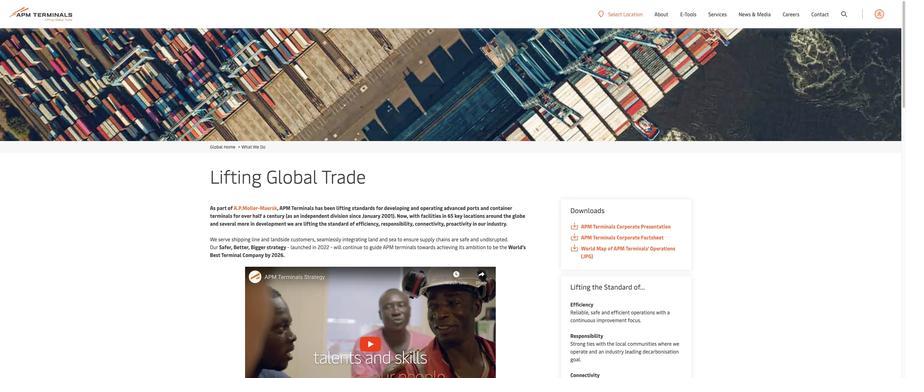 Task type: locate. For each thing, give the bounding box(es) containing it.
a inside , apm terminals has been lifting standards for developing and operating advanced ports and container terminals for over half a century (as an independent division since january 2001). now, with facilities in 65 key locations around the globe and several more in development we are lifting the standard of efficiency, responsibility, connectivity, proactivity in our industry.
[[263, 212, 266, 219]]

- down the landside on the left bottom
[[287, 244, 290, 251]]

2001).
[[382, 212, 396, 219]]

we serve shipping line and landside customers, seamlessly integrating land and sea to ensure supply chains are safe and undisrupted. our
[[210, 236, 509, 251]]

2 - from the left
[[331, 244, 333, 251]]

we inside we serve shipping line and landside customers, seamlessly integrating land and sea to ensure supply chains are safe and undisrupted. our
[[210, 236, 217, 243]]

2 vertical spatial with
[[596, 340, 606, 347]]

apm down apm terminals corporate factsheet
[[614, 245, 625, 252]]

proactivity
[[446, 220, 472, 227]]

leading
[[625, 348, 642, 355]]

1 vertical spatial terminals
[[593, 223, 616, 230]]

0 vertical spatial we
[[287, 220, 294, 227]]

and down "ties"
[[589, 348, 598, 355]]

terminals inside , apm terminals has been lifting standards for developing and operating advanced ports and container terminals for over half a century (as an independent division since january 2001). now, with facilities in 65 key locations around the globe and several more in development we are lifting the standard of efficiency, responsibility, connectivity, proactivity in our industry.
[[291, 204, 314, 211]]

safer,
[[219, 244, 233, 251]]

1 horizontal spatial with
[[596, 340, 606, 347]]

apm terminals corporate factsheet link
[[571, 234, 682, 241]]

and up improvement at right
[[602, 309, 610, 316]]

2 vertical spatial of
[[608, 245, 613, 252]]

in down 'half'
[[251, 220, 255, 227]]

1 vertical spatial we
[[673, 340, 680, 347]]

global home link
[[210, 144, 236, 150]]

efficient
[[611, 309, 630, 316]]

we down (as
[[287, 220, 294, 227]]

standard
[[604, 282, 633, 292]]

in
[[442, 212, 447, 219], [251, 220, 255, 227], [473, 220, 477, 227], [313, 244, 317, 251]]

efficiency,
[[356, 220, 380, 227]]

are
[[295, 220, 302, 227], [452, 236, 459, 243]]

services button
[[709, 0, 727, 28]]

efficiency
[[571, 301, 594, 308]]

0 horizontal spatial an
[[294, 212, 299, 219]]

we up our
[[210, 236, 217, 243]]

of inside world map of apm terminals' operations (jpg)
[[608, 245, 613, 252]]

with inside efficiency reliable, safe and efficient operations with a continuous improvement focus.
[[656, 309, 666, 316]]

, apm terminals has been lifting standards for developing and operating advanced ports and container terminals for over half a century (as an independent division since january 2001). now, with facilities in 65 key locations around the globe and several more in development we are lifting the standard of efficiency, responsibility, connectivity, proactivity in our industry.
[[210, 204, 526, 227]]

1 vertical spatial global
[[266, 164, 318, 188]]

0 vertical spatial lifting
[[210, 164, 262, 188]]

1 vertical spatial lifting
[[304, 220, 318, 227]]

contact button
[[812, 0, 829, 28]]

1 horizontal spatial terminals
[[395, 244, 416, 251]]

apm inside , apm terminals has been lifting standards for developing and operating advanced ports and container terminals for over half a century (as an independent division since january 2001). now, with facilities in 65 key locations around the globe and several more in development we are lifting the standard of efficiency, responsibility, connectivity, proactivity in our industry.
[[280, 204, 291, 211]]

a right operations
[[668, 309, 670, 316]]

1 vertical spatial safe
[[591, 309, 600, 316]]

1 horizontal spatial lifting
[[336, 204, 351, 211]]

and right ports
[[481, 204, 489, 211]]

container
[[490, 204, 512, 211]]

terminals up independent
[[291, 204, 314, 211]]

and left the several on the bottom left of the page
[[210, 220, 219, 227]]

the left standard
[[592, 282, 603, 292]]

0 horizontal spatial lifting
[[304, 220, 318, 227]]

contact
[[812, 11, 829, 18]]

be
[[493, 244, 499, 251]]

a right 'half'
[[263, 212, 266, 219]]

>
[[238, 144, 240, 150]]

apm up world
[[581, 234, 592, 241]]

and up ambition
[[471, 236, 479, 243]]

lifting
[[336, 204, 351, 211], [304, 220, 318, 227]]

of right map
[[608, 245, 613, 252]]

1 vertical spatial for
[[233, 212, 240, 219]]

with right now,
[[410, 212, 420, 219]]

for up january
[[376, 204, 383, 211]]

of right part
[[228, 204, 233, 211]]

1 vertical spatial of
[[350, 220, 355, 227]]

1 vertical spatial we
[[210, 236, 217, 243]]

with inside , apm terminals has been lifting standards for developing and operating advanced ports and container terminals for over half a century (as an independent division since january 2001). now, with facilities in 65 key locations around the globe and several more in development we are lifting the standard of efficiency, responsibility, connectivity, proactivity in our industry.
[[410, 212, 420, 219]]

1 horizontal spatial of
[[350, 220, 355, 227]]

an
[[294, 212, 299, 219], [599, 348, 604, 355]]

0 vertical spatial terminals
[[291, 204, 314, 211]]

maersk
[[260, 204, 277, 211]]

terminals up apm terminals corporate factsheet
[[593, 223, 616, 230]]

home
[[224, 144, 236, 150]]

0 vertical spatial terminals
[[210, 212, 232, 219]]

e-tools button
[[681, 0, 697, 28]]

we inside , apm terminals has been lifting standards for developing and operating advanced ports and container terminals for over half a century (as an independent division since january 2001). now, with facilities in 65 key locations around the globe and several more in development we are lifting the standard of efficiency, responsibility, connectivity, proactivity in our industry.
[[287, 220, 294, 227]]

lifting up division
[[336, 204, 351, 211]]

lifting down global home > what we do
[[210, 164, 262, 188]]

are up achieving
[[452, 236, 459, 243]]

industry.
[[487, 220, 508, 227]]

and left sea
[[379, 236, 388, 243]]

safe up its
[[460, 236, 469, 243]]

1 horizontal spatial an
[[599, 348, 604, 355]]

0 horizontal spatial -
[[287, 244, 290, 251]]

0 horizontal spatial global
[[210, 144, 223, 150]]

independent
[[300, 212, 329, 219]]

of...
[[634, 282, 645, 292]]

to left the guide
[[364, 244, 369, 251]]

0 horizontal spatial lifting
[[210, 164, 262, 188]]

apm terminals corporate factsheet
[[581, 234, 664, 241]]

0 horizontal spatial for
[[233, 212, 240, 219]]

0 horizontal spatial we
[[210, 236, 217, 243]]

for
[[376, 204, 383, 211], [233, 212, 240, 219]]

e-tools
[[681, 11, 697, 18]]

lifting for lifting global trade
[[210, 164, 262, 188]]

of for as
[[228, 204, 233, 211]]

better,
[[234, 244, 250, 251]]

in left 2022
[[313, 244, 317, 251]]

0 vertical spatial lifting
[[336, 204, 351, 211]]

terminals for apm terminals corporate presentation
[[593, 223, 616, 230]]

an left industry
[[599, 348, 604, 355]]

shipping
[[232, 236, 251, 243]]

safe
[[460, 236, 469, 243], [591, 309, 600, 316]]

reliable,
[[571, 309, 590, 316]]

0 vertical spatial of
[[228, 204, 233, 211]]

are inside we serve shipping line and landside customers, seamlessly integrating land and sea to ensure supply chains are safe and undisrupted. our
[[452, 236, 459, 243]]

safe up continuous
[[591, 309, 600, 316]]

0 horizontal spatial terminals
[[210, 212, 232, 219]]

1 horizontal spatial safe
[[591, 309, 600, 316]]

we
[[287, 220, 294, 227], [673, 340, 680, 347]]

0 horizontal spatial with
[[410, 212, 420, 219]]

about
[[655, 11, 669, 18]]

1 vertical spatial a
[[668, 309, 670, 316]]

2 horizontal spatial of
[[608, 245, 613, 252]]

1 vertical spatial with
[[656, 309, 666, 316]]

1 horizontal spatial a
[[668, 309, 670, 316]]

-
[[287, 244, 290, 251], [331, 244, 333, 251]]

achieving
[[437, 244, 458, 251]]

standards
[[352, 204, 375, 211]]

0 vertical spatial corporate
[[617, 223, 640, 230]]

0 horizontal spatial of
[[228, 204, 233, 211]]

corporate
[[617, 223, 640, 230], [617, 234, 640, 241]]

with inside responsibility strong ties with the local communities where we operate and an industry leading decarbonisation goal.
[[596, 340, 606, 347]]

of for world
[[608, 245, 613, 252]]

a
[[263, 212, 266, 219], [668, 309, 670, 316]]

lifting up the efficiency
[[571, 282, 591, 292]]

1 vertical spatial corporate
[[617, 234, 640, 241]]

apm right ,
[[280, 204, 291, 211]]

connectivity,
[[415, 220, 445, 227]]

more
[[237, 220, 249, 227]]

the inside responsibility strong ties with the local communities where we operate and an industry leading decarbonisation goal.
[[607, 340, 615, 347]]

1 vertical spatial an
[[599, 348, 604, 355]]

to right sea
[[398, 236, 403, 243]]

1 horizontal spatial -
[[331, 244, 333, 251]]

we left the "do"
[[253, 144, 259, 150]]

the up industry
[[607, 340, 615, 347]]

customers,
[[291, 236, 316, 243]]

factsheet
[[641, 234, 664, 241]]

location
[[624, 11, 643, 17]]

2 corporate from the top
[[617, 234, 640, 241]]

0 vertical spatial a
[[263, 212, 266, 219]]

terminals'
[[626, 245, 649, 252]]

0 vertical spatial for
[[376, 204, 383, 211]]

1 vertical spatial terminals
[[395, 244, 416, 251]]

1 horizontal spatial for
[[376, 204, 383, 211]]

downloads
[[571, 206, 605, 215]]

corporate down apm terminals corporate presentation link
[[617, 234, 640, 241]]

an right (as
[[294, 212, 299, 219]]

2 vertical spatial terminals
[[593, 234, 616, 241]]

corporate for factsheet
[[617, 234, 640, 241]]

1 - from the left
[[287, 244, 290, 251]]

terminals down the ensure
[[395, 244, 416, 251]]

0 vertical spatial with
[[410, 212, 420, 219]]

select
[[609, 11, 622, 17]]

1 horizontal spatial lifting
[[571, 282, 591, 292]]

company
[[243, 251, 264, 258]]

of inside , apm terminals has been lifting standards for developing and operating advanced ports and container terminals for over half a century (as an independent division since january 2001). now, with facilities in 65 key locations around the globe and several more in development we are lifting the standard of efficiency, responsibility, connectivity, proactivity in our industry.
[[350, 220, 355, 227]]

1 horizontal spatial global
[[266, 164, 318, 188]]

0 horizontal spatial we
[[287, 220, 294, 227]]

the
[[504, 212, 511, 219], [319, 220, 327, 227], [500, 244, 507, 251], [592, 282, 603, 292], [607, 340, 615, 347]]

0 horizontal spatial safe
[[460, 236, 469, 243]]

corporate up apm terminals corporate factsheet link
[[617, 223, 640, 230]]

improvement
[[597, 317, 627, 324]]

1 horizontal spatial are
[[452, 236, 459, 243]]

1 corporate from the top
[[617, 223, 640, 230]]

with right "ties"
[[596, 340, 606, 347]]

1 horizontal spatial we
[[673, 340, 680, 347]]

are up customers,
[[295, 220, 302, 227]]

global
[[210, 144, 223, 150], [266, 164, 318, 188]]

to left be
[[487, 244, 492, 251]]

half
[[253, 212, 262, 219]]

communities
[[628, 340, 657, 347]]

2 horizontal spatial with
[[656, 309, 666, 316]]

lifting down independent
[[304, 220, 318, 227]]

industry
[[606, 348, 624, 355]]

0 vertical spatial safe
[[460, 236, 469, 243]]

0 horizontal spatial a
[[263, 212, 266, 219]]

in left our
[[473, 220, 477, 227]]

1 vertical spatial lifting
[[571, 282, 591, 292]]

0 vertical spatial an
[[294, 212, 299, 219]]

we
[[253, 144, 259, 150], [210, 236, 217, 243]]

- left will
[[331, 244, 333, 251]]

the down 'container'
[[504, 212, 511, 219]]

apm terminals lazaro image
[[0, 28, 902, 141]]

terminals up map
[[593, 234, 616, 241]]

terminals inside , apm terminals has been lifting standards for developing and operating advanced ports and container terminals for over half a century (as an independent division since january 2001). now, with facilities in 65 key locations around the globe and several more in development we are lifting the standard of efficiency, responsibility, connectivity, proactivity in our industry.
[[210, 212, 232, 219]]

for left over
[[233, 212, 240, 219]]

in left 65
[[442, 212, 447, 219]]

0 vertical spatial global
[[210, 144, 223, 150]]

0 vertical spatial we
[[253, 144, 259, 150]]

our
[[210, 244, 218, 251]]

0 vertical spatial are
[[295, 220, 302, 227]]

of down since
[[350, 220, 355, 227]]

guide
[[370, 244, 382, 251]]

with right operations
[[656, 309, 666, 316]]

goal.
[[571, 356, 582, 363]]

1 horizontal spatial to
[[398, 236, 403, 243]]

developing
[[384, 204, 410, 211]]

we right where
[[673, 340, 680, 347]]

terminals
[[210, 212, 232, 219], [395, 244, 416, 251]]

of
[[228, 204, 233, 211], [350, 220, 355, 227], [608, 245, 613, 252]]

lifting
[[210, 164, 262, 188], [571, 282, 591, 292]]

lifting for lifting the standard of...
[[571, 282, 591, 292]]

terminals down part
[[210, 212, 232, 219]]

been
[[324, 204, 335, 211]]

0 horizontal spatial are
[[295, 220, 302, 227]]

supply
[[420, 236, 435, 243]]

1 vertical spatial are
[[452, 236, 459, 243]]

world map of apm terminals' operations (jpg)
[[581, 245, 676, 260]]



Task type: vqa. For each thing, say whether or not it's contained in the screenshot.
and
yes



Task type: describe. For each thing, give the bounding box(es) containing it.
integrating
[[343, 236, 367, 243]]

2026.
[[272, 251, 285, 258]]

65
[[448, 212, 454, 219]]

ensure
[[404, 236, 419, 243]]

about button
[[655, 0, 669, 28]]

ambition
[[466, 244, 486, 251]]

safe inside efficiency reliable, safe and efficient operations with a continuous improvement focus.
[[591, 309, 600, 316]]

1 horizontal spatial we
[[253, 144, 259, 150]]

launched
[[291, 244, 311, 251]]

operating
[[421, 204, 443, 211]]

line
[[252, 236, 260, 243]]

presentation
[[641, 223, 671, 230]]

ports
[[467, 204, 480, 211]]

,
[[277, 204, 279, 211]]

lifting the standard of...
[[571, 282, 645, 292]]

news
[[739, 11, 751, 18]]

careers button
[[783, 0, 800, 28]]

select location
[[609, 11, 643, 17]]

since
[[349, 212, 361, 219]]

apm inside world map of apm terminals' operations (jpg)
[[614, 245, 625, 252]]

terminals for apm terminals corporate factsheet
[[593, 234, 616, 241]]

apm down sea
[[383, 244, 394, 251]]

responsibility
[[571, 332, 604, 339]]

e-
[[681, 11, 685, 18]]

what
[[242, 144, 252, 150]]

best
[[210, 251, 220, 258]]

a inside efficiency reliable, safe and efficient operations with a continuous improvement focus.
[[668, 309, 670, 316]]

and inside efficiency reliable, safe and efficient operations with a continuous improvement focus.
[[602, 309, 610, 316]]

our
[[478, 220, 486, 227]]

continue
[[343, 244, 363, 251]]

sea
[[389, 236, 397, 243]]

an inside , apm terminals has been lifting standards for developing and operating advanced ports and container terminals for over half a century (as an independent division since january 2001). now, with facilities in 65 key locations around the globe and several more in development we are lifting the standard of efficiency, responsibility, connectivity, proactivity in our industry.
[[294, 212, 299, 219]]

lifting global trade
[[210, 164, 366, 188]]

strong
[[571, 340, 586, 347]]

operations
[[650, 245, 676, 252]]

strategy
[[267, 244, 286, 251]]

(jpg)
[[581, 253, 593, 260]]

serve
[[218, 236, 230, 243]]

as part of a.p.moller-maersk
[[210, 204, 277, 211]]

over
[[241, 212, 252, 219]]

apm down downloads
[[581, 223, 592, 230]]

several
[[220, 220, 236, 227]]

terminal
[[221, 251, 242, 258]]

landside
[[271, 236, 290, 243]]

select location button
[[599, 11, 643, 17]]

january
[[362, 212, 381, 219]]

news & media
[[739, 11, 771, 18]]

and inside responsibility strong ties with the local communities where we operate and an industry leading decarbonisation goal.
[[589, 348, 598, 355]]

careers
[[783, 11, 800, 18]]

division
[[331, 212, 348, 219]]

facilities
[[421, 212, 441, 219]]

0 horizontal spatial to
[[364, 244, 369, 251]]

advanced
[[444, 204, 466, 211]]

century
[[267, 212, 285, 219]]

operations
[[631, 309, 655, 316]]

do
[[260, 144, 266, 150]]

corporate for presentation
[[617, 223, 640, 230]]

the down independent
[[319, 220, 327, 227]]

responsibility strong ties with the local communities where we operate and an industry leading decarbonisation goal.
[[571, 332, 680, 363]]

continuous
[[571, 317, 596, 324]]

safer, better, bigger strategy - launched in 2022 - will continue to guide apm terminals towards achieving its ambition to be the
[[218, 244, 508, 251]]

and right line
[[261, 236, 270, 243]]

locations
[[464, 212, 485, 219]]

global home > what we do
[[210, 144, 266, 150]]

tools
[[685, 11, 697, 18]]

bigger
[[251, 244, 266, 251]]

around
[[486, 212, 503, 219]]

we inside responsibility strong ties with the local communities where we operate and an industry leading decarbonisation goal.
[[673, 340, 680, 347]]

its
[[459, 244, 465, 251]]

services
[[709, 11, 727, 18]]

globe
[[513, 212, 526, 219]]

are inside , apm terminals has been lifting standards for developing and operating advanced ports and container terminals for over half a century (as an independent division since january 2001). now, with facilities in 65 key locations around the globe and several more in development we are lifting the standard of efficiency, responsibility, connectivity, proactivity in our industry.
[[295, 220, 302, 227]]

chains
[[436, 236, 450, 243]]

an inside responsibility strong ties with the local communities where we operate and an industry leading decarbonisation goal.
[[599, 348, 604, 355]]

undisrupted.
[[480, 236, 509, 243]]

apm terminals corporate presentation
[[581, 223, 671, 230]]

2 horizontal spatial to
[[487, 244, 492, 251]]

part
[[217, 204, 227, 211]]

focus.
[[628, 317, 642, 324]]

safe inside we serve shipping line and landside customers, seamlessly integrating land and sea to ensure supply chains are safe and undisrupted. our
[[460, 236, 469, 243]]

world's
[[508, 244, 526, 251]]

land
[[368, 236, 378, 243]]

efficiency reliable, safe and efficient operations with a continuous improvement focus.
[[571, 301, 670, 324]]

the right be
[[500, 244, 507, 251]]

a.p.moller-
[[234, 204, 260, 211]]

to inside we serve shipping line and landside customers, seamlessly integrating land and sea to ensure supply chains are safe and undisrupted. our
[[398, 236, 403, 243]]

&
[[752, 11, 756, 18]]

decarbonisation
[[643, 348, 679, 355]]

standard
[[328, 220, 349, 227]]

and left operating in the left bottom of the page
[[411, 204, 419, 211]]

world's best terminal company by 2026.
[[210, 244, 526, 258]]

(as
[[286, 212, 292, 219]]

media
[[757, 11, 771, 18]]

responsibility,
[[381, 220, 414, 227]]



